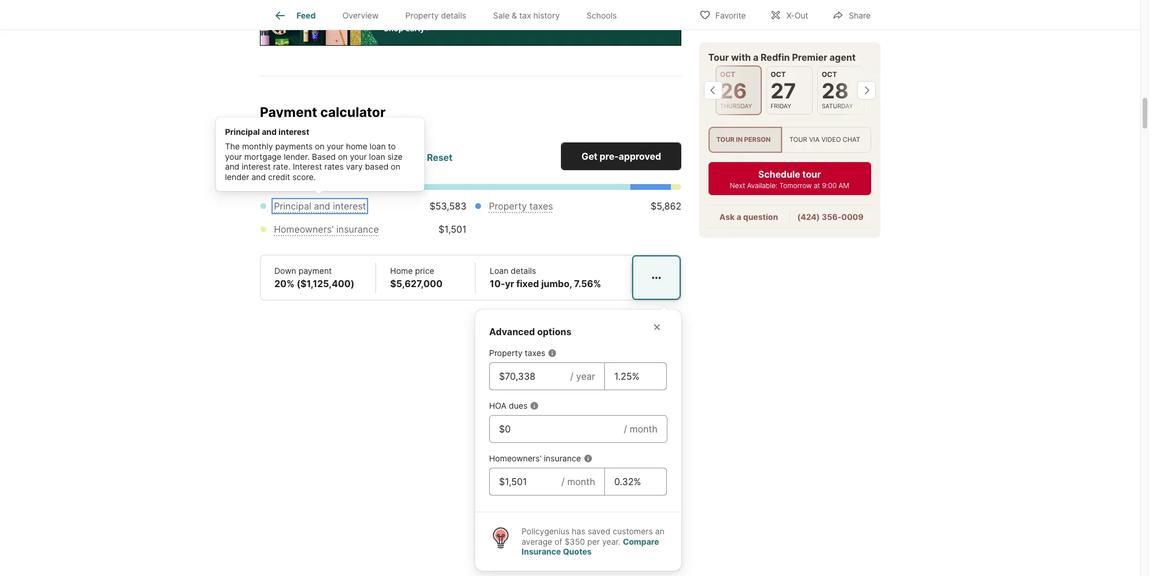 Task type: vqa. For each thing, say whether or not it's contained in the screenshot.
the right The Ratio
no



Task type: describe. For each thing, give the bounding box(es) containing it.
1 horizontal spatial on
[[338, 152, 348, 161]]

oct for 28
[[822, 69, 837, 78]]

homeowners' inside tooltip
[[489, 453, 542, 463]]

history
[[533, 11, 560, 20]]

average
[[522, 537, 552, 546]]

compare insurance quotes
[[522, 537, 659, 556]]

month for hoa dues
[[630, 423, 658, 435]]

favorite
[[715, 10, 746, 20]]

property taxes inside tooltip
[[489, 348, 545, 358]]

loan up based
[[369, 152, 385, 161]]

1 vertical spatial interest
[[242, 162, 271, 172]]

get pre-approved button
[[561, 143, 682, 170]]

customers
[[613, 526, 653, 536]]

person
[[744, 135, 771, 143]]

$1,501
[[439, 224, 467, 235]]

premier
[[792, 51, 828, 63]]

an
[[655, 526, 665, 536]]

loan left to
[[370, 141, 386, 151]]

20%
[[274, 278, 295, 290]]

size
[[387, 152, 403, 161]]

to
[[388, 141, 396, 151]]

oct for 26
[[720, 69, 736, 78]]

10-
[[490, 278, 505, 290]]

tab list containing feed
[[260, 0, 640, 30]]

schools
[[587, 11, 617, 20]]

dues
[[509, 401, 528, 411]]

0 vertical spatial homeowners' insurance
[[274, 224, 379, 235]]

&
[[512, 11, 517, 20]]

x-out button
[[760, 3, 818, 26]]

and up homeowners' insurance "link"
[[314, 200, 330, 212]]

favorite button
[[689, 3, 756, 26]]

property details
[[405, 11, 466, 20]]

agent
[[830, 51, 856, 63]]

home price $5,627,000
[[390, 266, 443, 290]]

2 horizontal spatial your
[[350, 152, 367, 161]]

28
[[822, 78, 849, 103]]

payment
[[299, 266, 332, 276]]

question
[[743, 211, 778, 221]]

oct 28 saturday
[[822, 69, 853, 109]]

homeowners' insurance inside tooltip
[[489, 453, 581, 463]]

insurance
[[522, 547, 561, 556]]

sale & tax history
[[493, 11, 560, 20]]

based
[[365, 162, 389, 172]]

overview
[[343, 11, 379, 20]]

x-
[[786, 10, 795, 20]]

0 horizontal spatial your
[[225, 152, 242, 161]]

share button
[[823, 3, 881, 26]]

$350
[[565, 537, 585, 546]]

payment
[[260, 104, 317, 120]]

property for property taxes link
[[489, 200, 527, 212]]

advanced
[[489, 326, 535, 338]]

down
[[274, 266, 296, 276]]

chat
[[843, 135, 861, 143]]

tour for tour in person
[[717, 135, 735, 143]]

lightbulb icon element
[[489, 526, 522, 557]]

interest for principal and interest
[[333, 200, 366, 212]]

26
[[720, 78, 747, 103]]

next
[[730, 181, 745, 189]]

(424) 356-0009 link
[[798, 211, 864, 221]]

jumbo,
[[541, 278, 572, 290]]

price
[[415, 266, 434, 276]]

saved
[[588, 526, 610, 536]]

get pre-approved
[[582, 151, 661, 162]]

monthly
[[242, 141, 273, 151]]

thursday
[[720, 102, 753, 109]]

($1,125,400)
[[297, 278, 354, 290]]

month for homeowners' insurance
[[567, 476, 595, 488]]

(424)
[[798, 211, 820, 221]]

list box containing tour in person
[[709, 126, 871, 152]]

sale & tax history tab
[[480, 2, 573, 30]]

property inside tooltip
[[489, 348, 522, 358]]

7.56%
[[574, 278, 601, 290]]

$60,945 per month
[[260, 147, 403, 165]]

hoa dues
[[489, 401, 528, 411]]

compare insurance quotes link
[[522, 537, 659, 556]]

property for property details tab
[[405, 11, 439, 20]]

$5,627,000
[[390, 278, 443, 290]]

loan
[[490, 266, 509, 276]]

fixed
[[516, 278, 539, 290]]

$5,862
[[651, 200, 681, 212]]

year
[[576, 371, 595, 382]]

of
[[555, 537, 562, 546]]

schedule
[[759, 168, 801, 180]]

tour in person
[[717, 135, 771, 143]]

property taxes link
[[489, 200, 553, 212]]

pre-
[[600, 151, 619, 162]]

lender.
[[284, 152, 310, 161]]

credit
[[268, 172, 290, 182]]

$60,945
[[260, 147, 324, 165]]

oct 27 friday
[[771, 69, 796, 109]]

share
[[849, 10, 871, 20]]

tour with a redfin premier agent
[[709, 51, 856, 63]]

saturday
[[822, 102, 853, 109]]

oct for 27
[[771, 69, 786, 78]]

/ year
[[570, 371, 595, 382]]



Task type: locate. For each thing, give the bounding box(es) containing it.
payment calculator
[[260, 104, 386, 120]]

ad region
[[260, 0, 681, 45]]

0 vertical spatial a
[[753, 51, 759, 63]]

0 horizontal spatial /
[[561, 476, 565, 488]]

1 horizontal spatial / month
[[624, 423, 658, 435]]

oct inside oct 28 saturday
[[822, 69, 837, 78]]

interest up 'payments'
[[279, 127, 309, 136]]

video
[[822, 135, 841, 143]]

oct down with
[[720, 69, 736, 78]]

0 horizontal spatial on
[[315, 141, 325, 151]]

1 horizontal spatial a
[[753, 51, 759, 63]]

2 horizontal spatial month
[[630, 423, 658, 435]]

your down home at the left top of page
[[350, 152, 367, 161]]

interest down mortgage
[[242, 162, 271, 172]]

0 vertical spatial homeowners'
[[274, 224, 334, 235]]

homeowners' insurance link
[[274, 224, 379, 235]]

vary
[[346, 162, 363, 172]]

2 vertical spatial property
[[489, 348, 522, 358]]

1 vertical spatial principal
[[274, 200, 311, 212]]

0 horizontal spatial interest
[[242, 162, 271, 172]]

x-out
[[786, 10, 808, 20]]

get
[[582, 151, 598, 162]]

1 vertical spatial a
[[737, 211, 742, 221]]

0 vertical spatial details
[[441, 11, 466, 20]]

list box
[[709, 126, 871, 152]]

None text field
[[499, 475, 552, 489]]

1 vertical spatial homeowners' insurance
[[489, 453, 581, 463]]

1 horizontal spatial insurance
[[544, 453, 581, 463]]

homeowners' down dues on the left of the page
[[489, 453, 542, 463]]

1 horizontal spatial your
[[327, 141, 344, 151]]

1 horizontal spatial oct
[[771, 69, 786, 78]]

lightbulb icon image
[[489, 526, 512, 550]]

1 horizontal spatial per
[[587, 537, 600, 546]]

principal for principal and interest
[[274, 200, 311, 212]]

policygenius has saved customers an average of $350 per year.
[[522, 526, 665, 546]]

details inside tab
[[441, 11, 466, 20]]

0 horizontal spatial oct
[[720, 69, 736, 78]]

ask a question
[[720, 211, 778, 221]]

advanced options
[[489, 326, 571, 338]]

3 oct from the left
[[822, 69, 837, 78]]

principal up the
[[225, 127, 260, 136]]

principal and interest the monthly payments on your home loan to your mortgage lender. based on your loan size and interest rate. interest rates vary based on lender and credit score.
[[225, 127, 403, 182]]

policygenius
[[522, 526, 570, 536]]

1 vertical spatial property
[[489, 200, 527, 212]]

27
[[771, 78, 796, 103]]

tour left with
[[709, 51, 729, 63]]

0 horizontal spatial details
[[441, 11, 466, 20]]

1 vertical spatial details
[[511, 266, 536, 276]]

/ month for hoa dues
[[624, 423, 658, 435]]

0 vertical spatial principal
[[225, 127, 260, 136]]

out
[[795, 10, 808, 20]]

score.
[[292, 172, 316, 182]]

2 vertical spatial month
[[567, 476, 595, 488]]

none text field inside tooltip
[[499, 475, 552, 489]]

details for loan details 10-yr fixed jumbo, 7.56%
[[511, 266, 536, 276]]

2 horizontal spatial oct
[[822, 69, 837, 78]]

property inside tab
[[405, 11, 439, 20]]

down payment 20% ($1,125,400)
[[274, 266, 354, 290]]

1 horizontal spatial month
[[567, 476, 595, 488]]

on up rates
[[338, 152, 348, 161]]

1 vertical spatial per
[[587, 537, 600, 546]]

interest for principal and interest the monthly payments on your home loan to your mortgage lender. based on your loan size and interest rate. interest rates vary based on lender and credit score.
[[279, 127, 309, 136]]

ask
[[720, 211, 735, 221]]

2 horizontal spatial interest
[[333, 200, 366, 212]]

1 horizontal spatial /
[[570, 371, 574, 382]]

details for property details
[[441, 11, 466, 20]]

options
[[537, 326, 571, 338]]

0 horizontal spatial principal
[[225, 127, 260, 136]]

None text field
[[499, 370, 561, 383], [614, 370, 657, 383], [499, 422, 615, 436], [614, 475, 657, 489], [499, 370, 561, 383], [614, 370, 657, 383], [499, 422, 615, 436], [614, 475, 657, 489]]

tour left in
[[717, 135, 735, 143]]

previous image
[[704, 81, 722, 99]]

/
[[570, 371, 574, 382], [624, 423, 627, 435], [561, 476, 565, 488]]

tour for tour via video chat
[[790, 135, 808, 143]]

compare
[[623, 537, 659, 546]]

1 horizontal spatial principal
[[274, 200, 311, 212]]

a right ask
[[737, 211, 742, 221]]

0 vertical spatial / month
[[624, 423, 658, 435]]

friday
[[771, 102, 792, 109]]

homeowners' down "principal and interest"
[[274, 224, 334, 235]]

principal down score.
[[274, 200, 311, 212]]

tour left via
[[790, 135, 808, 143]]

oct down the redfin
[[771, 69, 786, 78]]

insurance inside tooltip
[[544, 453, 581, 463]]

1 vertical spatial /
[[624, 423, 627, 435]]

rates
[[324, 162, 344, 172]]

1 horizontal spatial homeowners' insurance
[[489, 453, 581, 463]]

insurance
[[336, 224, 379, 235], [544, 453, 581, 463]]

2 horizontal spatial on
[[391, 162, 400, 172]]

1 vertical spatial insurance
[[544, 453, 581, 463]]

ask a question link
[[720, 211, 778, 221]]

0 horizontal spatial homeowners'
[[274, 224, 334, 235]]

oct down agent
[[822, 69, 837, 78]]

principal for principal and interest the monthly payments on your home loan to your mortgage lender. based on your loan size and interest rate. interest rates vary based on lender and credit score.
[[225, 127, 260, 136]]

your down the
[[225, 152, 242, 161]]

your up based
[[327, 141, 344, 151]]

tour for tour with a redfin premier agent
[[709, 51, 729, 63]]

hoa
[[489, 401, 507, 411]]

2 vertical spatial /
[[561, 476, 565, 488]]

principal inside principal and interest the monthly payments on your home loan to your mortgage lender. based on your loan size and interest rate. interest rates vary based on lender and credit score.
[[225, 127, 260, 136]]

1 horizontal spatial interest
[[279, 127, 309, 136]]

oct 26 thursday
[[720, 69, 753, 109]]

0 horizontal spatial homeowners' insurance
[[274, 224, 379, 235]]

am
[[839, 181, 850, 189]]

taxes
[[529, 200, 553, 212], [525, 348, 545, 358]]

at
[[814, 181, 820, 189]]

sale
[[493, 11, 510, 20]]

your
[[327, 141, 344, 151], [225, 152, 242, 161], [350, 152, 367, 161]]

1 vertical spatial property taxes
[[489, 348, 545, 358]]

property
[[405, 11, 439, 20], [489, 200, 527, 212], [489, 348, 522, 358]]

0 vertical spatial taxes
[[529, 200, 553, 212]]

on down size
[[391, 162, 400, 172]]

calculator
[[320, 104, 386, 120]]

1 vertical spatial month
[[630, 423, 658, 435]]

0 horizontal spatial month
[[355, 147, 403, 165]]

0 horizontal spatial insurance
[[336, 224, 379, 235]]

next image
[[857, 81, 876, 99]]

0 vertical spatial insurance
[[336, 224, 379, 235]]

tomorrow
[[780, 181, 812, 189]]

(424) 356-0009
[[798, 211, 864, 221]]

based
[[312, 152, 336, 161]]

on up based
[[315, 141, 325, 151]]

oct inside the oct 27 friday
[[771, 69, 786, 78]]

lender
[[225, 172, 249, 182]]

feed
[[296, 11, 316, 20]]

details left sale
[[441, 11, 466, 20]]

/ month
[[624, 423, 658, 435], [561, 476, 595, 488]]

interest up homeowners' insurance "link"
[[333, 200, 366, 212]]

reset button
[[426, 147, 453, 168]]

0 vertical spatial property taxes
[[489, 200, 553, 212]]

0 vertical spatial /
[[570, 371, 574, 382]]

0 vertical spatial property
[[405, 11, 439, 20]]

1 vertical spatial / month
[[561, 476, 595, 488]]

None button
[[716, 65, 762, 115], [767, 65, 813, 114], [818, 65, 864, 114], [716, 65, 762, 115], [767, 65, 813, 114], [818, 65, 864, 114]]

approved
[[619, 151, 661, 162]]

with
[[731, 51, 751, 63]]

1 vertical spatial homeowners'
[[489, 453, 542, 463]]

home
[[346, 141, 367, 151]]

details inside loan details 10-yr fixed jumbo, 7.56%
[[511, 266, 536, 276]]

oct inside oct 26 thursday
[[720, 69, 736, 78]]

has
[[572, 526, 585, 536]]

via
[[809, 135, 820, 143]]

0 vertical spatial interest
[[279, 127, 309, 136]]

yr
[[505, 278, 514, 290]]

rate.
[[273, 162, 290, 172]]

redfin
[[761, 51, 790, 63]]

/ month for homeowners' insurance
[[561, 476, 595, 488]]

homeowners'
[[274, 224, 334, 235], [489, 453, 542, 463]]

/ for hoa dues
[[624, 423, 627, 435]]

0 horizontal spatial / month
[[561, 476, 595, 488]]

0 horizontal spatial per
[[327, 147, 352, 165]]

payments
[[275, 141, 313, 151]]

0 vertical spatial per
[[327, 147, 352, 165]]

interest
[[279, 127, 309, 136], [242, 162, 271, 172], [333, 200, 366, 212]]

schedule tour next available: tomorrow at 9:00 am
[[730, 168, 850, 189]]

loan details 10-yr fixed jumbo, 7.56%
[[490, 266, 601, 290]]

9:00
[[822, 181, 837, 189]]

0 vertical spatial month
[[355, 147, 403, 165]]

property taxes
[[489, 200, 553, 212], [489, 348, 545, 358]]

schools tab
[[573, 2, 630, 30]]

homeowners' insurance
[[274, 224, 379, 235], [489, 453, 581, 463]]

1 horizontal spatial details
[[511, 266, 536, 276]]

tour
[[803, 168, 821, 180]]

in
[[736, 135, 743, 143]]

tooltip
[[475, 301, 897, 571]]

and
[[262, 127, 277, 136], [225, 162, 239, 172], [251, 172, 266, 182], [314, 200, 330, 212]]

tour via video chat
[[790, 135, 861, 143]]

/ for property taxes
[[570, 371, 574, 382]]

tab list
[[260, 0, 640, 30]]

tax
[[519, 11, 531, 20]]

2 horizontal spatial /
[[624, 423, 627, 435]]

and up monthly
[[262, 127, 277, 136]]

property details tab
[[392, 2, 480, 30]]

tooltip containing advanced options
[[475, 301, 897, 571]]

2 vertical spatial interest
[[333, 200, 366, 212]]

loan
[[370, 141, 386, 151], [369, 152, 385, 161]]

homeowners' insurance down "principal and interest"
[[274, 224, 379, 235]]

home
[[390, 266, 413, 276]]

overview tab
[[329, 2, 392, 30]]

1 oct from the left
[[720, 69, 736, 78]]

homeowners' insurance down dues on the left of the page
[[489, 453, 581, 463]]

details up fixed in the left of the page
[[511, 266, 536, 276]]

available:
[[747, 181, 778, 189]]

0 horizontal spatial a
[[737, 211, 742, 221]]

and up lender
[[225, 162, 239, 172]]

and left credit
[[251, 172, 266, 182]]

/ for homeowners' insurance
[[561, 476, 565, 488]]

per inside the policygenius has saved customers an average of $350 per year.
[[587, 537, 600, 546]]

year.
[[602, 537, 621, 546]]

1 vertical spatial taxes
[[525, 348, 545, 358]]

a right with
[[753, 51, 759, 63]]

2 oct from the left
[[771, 69, 786, 78]]

1 horizontal spatial homeowners'
[[489, 453, 542, 463]]



